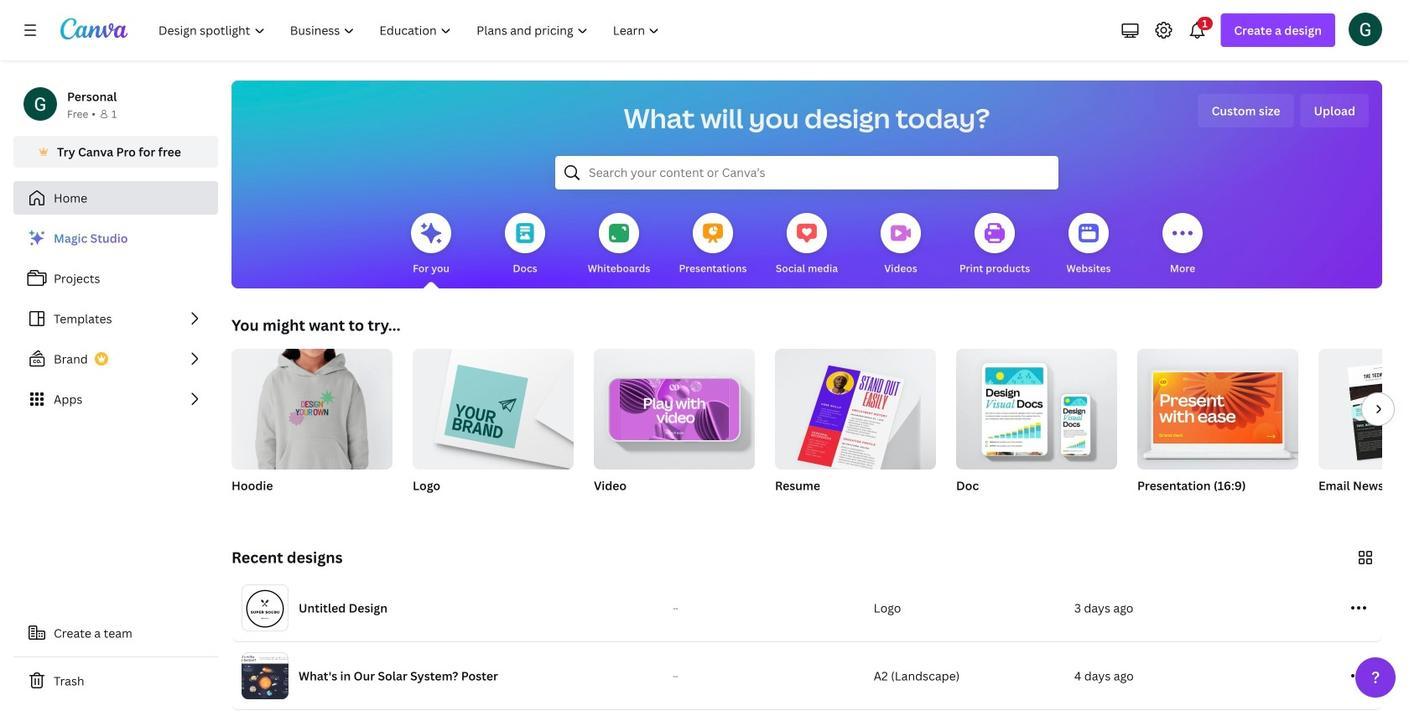 Task type: vqa. For each thing, say whether or not it's contained in the screenshot.
the bottommost styles
no



Task type: describe. For each thing, give the bounding box(es) containing it.
greg robinson image
[[1349, 12, 1383, 46]]

Search search field
[[589, 157, 1025, 189]]



Task type: locate. For each thing, give the bounding box(es) containing it.
top level navigation element
[[148, 13, 674, 47]]

group
[[232, 342, 393, 515], [232, 342, 393, 470], [413, 342, 574, 515], [413, 342, 574, 470], [594, 342, 755, 515], [594, 342, 755, 470], [775, 342, 936, 515], [775, 342, 936, 477], [957, 349, 1118, 515], [957, 349, 1118, 470], [1138, 349, 1299, 515], [1319, 349, 1410, 515]]

None search field
[[555, 156, 1059, 190]]

list
[[13, 222, 218, 416]]



